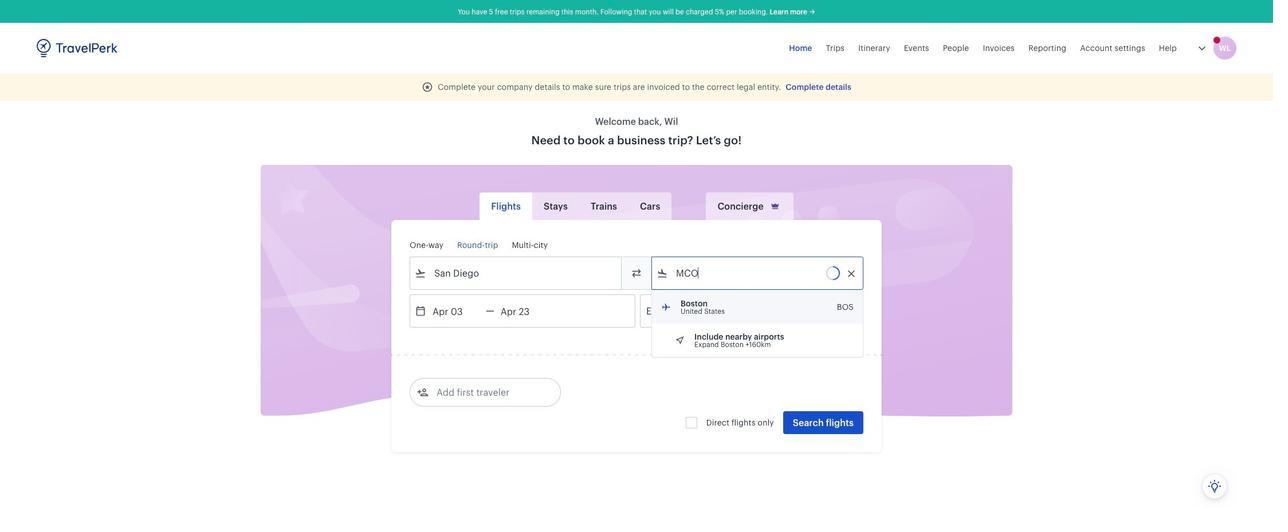 Task type: describe. For each thing, give the bounding box(es) containing it.
Add first traveler search field
[[429, 383, 548, 402]]

From search field
[[426, 264, 606, 282]]

Depart text field
[[426, 295, 486, 327]]



Task type: locate. For each thing, give the bounding box(es) containing it.
To search field
[[668, 264, 848, 282]]

Return text field
[[494, 295, 554, 327]]



